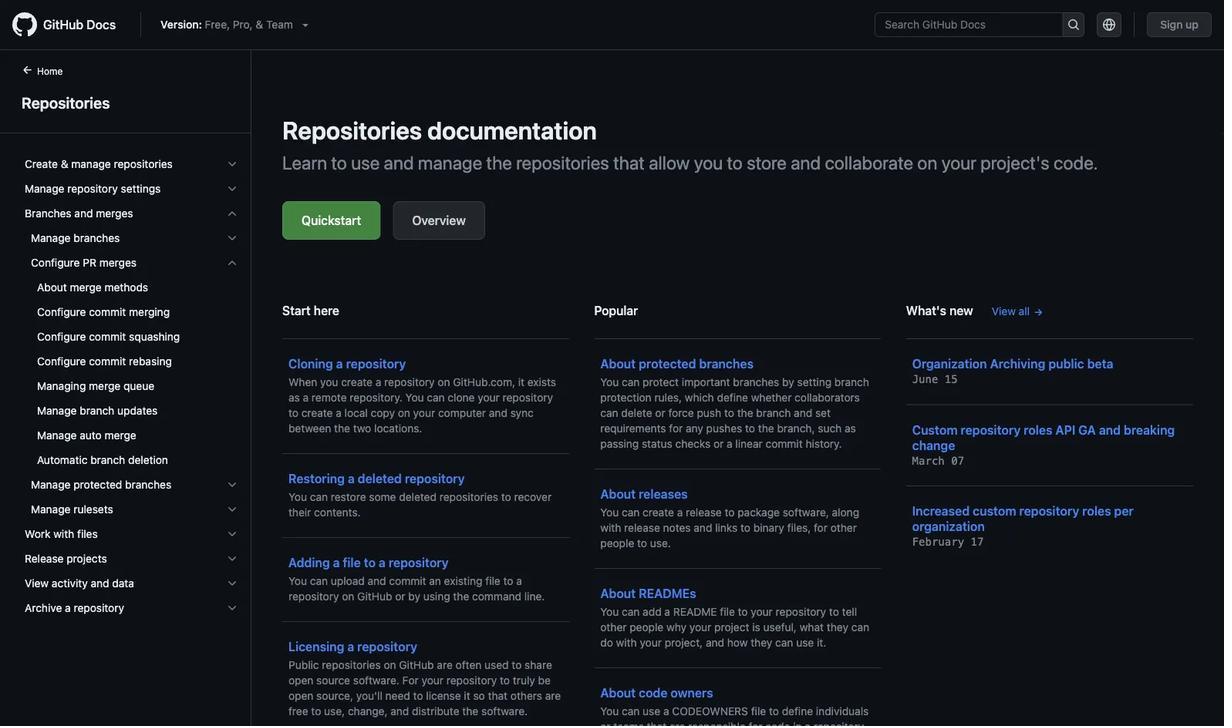 Task type: vqa. For each thing, say whether or not it's contained in the screenshot.
View
yes



Task type: describe. For each thing, give the bounding box(es) containing it.
manage protected branches button
[[19, 473, 245, 498]]

search image
[[1068, 19, 1080, 31]]

project's
[[981, 152, 1050, 174]]

and inside about protected branches you can protect important branches by setting branch protection rules, which define whether collaborators can delete or force push to the branch and set requirements for any pushes to the branch, such as passing status checks or a linear commit history.
[[794, 407, 813, 420]]

linear
[[736, 438, 763, 451]]

readmes
[[639, 587, 696, 601]]

quickstart link
[[282, 201, 381, 240]]

to left tell
[[829, 606, 839, 619]]

sc 9kayk9 0 image for configure pr merges
[[226, 257, 238, 269]]

branches up important
[[699, 357, 754, 371]]

a right the cloning
[[336, 357, 343, 371]]

about code owners you can use a codeowners file to define individuals or teams that are responsible for code in a repository.
[[601, 686, 869, 727]]

the inside licensing a repository public repositories on github are often used to share open source software. for your repository to truly be open source, you'll need to license it so that others are free to use, change, and distribute the software.
[[462, 706, 479, 718]]

15
[[945, 373, 958, 386]]

manage for manage branch updates
[[37, 405, 77, 417]]

work
[[25, 528, 51, 541]]

with inside about releases you can create a release to package software, along with release notes and links to binary files, for other people to use.
[[601, 522, 621, 535]]

with inside about readmes you can add a readme file to your repository to tell other people why your project is useful, what they can do with your project, and how they can use it.
[[616, 637, 637, 650]]

1 horizontal spatial are
[[545, 690, 561, 703]]

is
[[752, 621, 761, 634]]

are inside about code owners you can use a codeowners file to define individuals or teams that are responsible for code in a repository.
[[670, 721, 685, 727]]

sign up
[[1161, 18, 1199, 31]]

teams
[[614, 721, 644, 727]]

the inside 'repositories documentation learn to use and manage the repositories that allow you to store and collaborate on your project's code.'
[[486, 152, 512, 174]]

2 open from the top
[[289, 690, 314, 703]]

up
[[1186, 18, 1199, 31]]

can down tell
[[852, 621, 870, 634]]

the inside adding a file to a repository you can upload and commit an existing file to a repository on github or by using the command line.
[[453, 591, 469, 603]]

and inside 'element'
[[74, 207, 93, 220]]

documentation
[[427, 116, 597, 145]]

manage for manage rulesets
[[31, 503, 71, 516]]

archive a repository button
[[19, 596, 245, 621]]

configure pr merges element for configure pr merges
[[12, 275, 251, 473]]

your up locations. on the bottom of page
[[413, 407, 435, 420]]

on up locations. on the bottom of page
[[398, 407, 410, 420]]

a down some
[[379, 556, 386, 571]]

source,
[[316, 690, 353, 703]]

push
[[697, 407, 722, 420]]

a up copy
[[376, 376, 381, 389]]

repositories for repositories documentation learn to use and manage the repositories that allow you to store and collaborate on your project's code.
[[282, 116, 422, 145]]

and inside about releases you can create a release to package software, along with release notes and links to binary files, for other people to use.
[[694, 522, 712, 535]]

sc 9kayk9 0 image for create & manage repositories
[[226, 158, 238, 171]]

you inside cloning a repository when you create a repository on github.com, it exists as a remote repository. you can clone your repository to create a local copy on your computer and sync between the two locations.
[[320, 376, 338, 389]]

a right in
[[805, 721, 811, 727]]

file up upload
[[343, 556, 361, 571]]

to left use.
[[637, 537, 647, 550]]

automatic branch deletion link
[[19, 448, 245, 473]]

recover
[[514, 491, 552, 504]]

collaborate
[[825, 152, 913, 174]]

version:
[[161, 18, 202, 31]]

about for protected
[[601, 357, 636, 371]]

increased custom repository roles per organization february 17
[[912, 504, 1134, 549]]

june 15 element
[[912, 373, 958, 386]]

to right free
[[311, 706, 321, 718]]

automatic
[[37, 454, 88, 467]]

archiving
[[990, 357, 1046, 371]]

configure pr merges element for manage branches
[[12, 251, 251, 473]]

allow
[[649, 152, 690, 174]]

manage rulesets button
[[19, 498, 245, 522]]

sc 9kayk9 0 image for branches and merges
[[226, 208, 238, 220]]

a inside about releases you can create a release to package software, along with release notes and links to binary files, for other people to use.
[[677, 507, 683, 519]]

on up clone
[[438, 376, 450, 389]]

history.
[[806, 438, 842, 451]]

data
[[112, 577, 134, 590]]

and inside licensing a repository public repositories on github are often used to share open source software. for your repository to truly be open source, you'll need to license it so that others are free to use, change, and distribute the software.
[[391, 706, 409, 718]]

a left the "local" at left bottom
[[336, 407, 342, 420]]

repositories inside the create & manage repositories dropdown button
[[114, 158, 173, 171]]

can down the protection
[[601, 407, 618, 420]]

to inside cloning a repository when you create a repository on github.com, it exists as a remote repository. you can clone your repository to create a local copy on your computer and sync between the two locations.
[[289, 407, 299, 420]]

the up linear
[[758, 422, 774, 435]]

branches up whether
[[733, 376, 780, 389]]

manage inside 'repositories documentation learn to use and manage the repositories that allow you to store and collaborate on your project's code.'
[[418, 152, 482, 174]]

custom
[[973, 504, 1017, 519]]

1 open from the top
[[289, 675, 314, 687]]

do
[[601, 637, 613, 650]]

quickstart
[[302, 213, 361, 228]]

popular
[[594, 304, 638, 318]]

it inside cloning a repository when you create a repository on github.com, it exists as a remote repository. you can clone your repository to create a local copy on your computer and sync between the two locations.
[[518, 376, 525, 389]]

manage inside the create & manage repositories dropdown button
[[71, 158, 111, 171]]

used
[[485, 659, 509, 672]]

all
[[1019, 305, 1030, 318]]

branch inside the automatic branch deletion link
[[90, 454, 125, 467]]

manage for manage auto merge
[[37, 429, 77, 442]]

delete
[[621, 407, 652, 420]]

commit for merging
[[89, 306, 126, 319]]

branches and merges element containing branches and merges
[[12, 201, 251, 522]]

your inside licensing a repository public repositories on github are often used to share open source software. for your repository to truly be open source, you'll need to license it so that others are free to use, change, and distribute the software.
[[422, 675, 444, 687]]

1 vertical spatial release
[[624, 522, 660, 535]]

a left codeowners
[[664, 706, 669, 718]]

sc 9kayk9 0 image for work with files
[[226, 529, 238, 541]]

07
[[951, 455, 964, 468]]

or inside about code owners you can use a codeowners file to define individuals or teams that are responsible for code in a repository.
[[601, 721, 611, 727]]

1 vertical spatial deleted
[[399, 491, 437, 504]]

and up overview
[[384, 152, 414, 174]]

repository. inside cloning a repository when you create a repository on github.com, it exists as a remote repository. you can clone your repository to create a local copy on your computer and sync between the two locations.
[[350, 392, 403, 404]]

a inside about readmes you can add a readme file to your repository to tell other people why your project is useful, what they can do with your project, and how they can use it.
[[665, 606, 670, 619]]

view all link
[[992, 304, 1044, 320]]

repositories inside licensing a repository public repositories on github are often used to share open source software. for your repository to truly be open source, you'll need to license it so that others are free to use, change, and distribute the software.
[[322, 659, 381, 672]]

github inside adding a file to a repository you can upload and commit an existing file to a repository on github or by using the command line.
[[357, 591, 392, 603]]

a up upload
[[333, 556, 340, 571]]

view for view activity and data
[[25, 577, 49, 590]]

share
[[525, 659, 552, 672]]

create inside about releases you can create a release to package software, along with release notes and links to binary files, for other people to use.
[[643, 507, 674, 519]]

commit inside adding a file to a repository you can upload and commit an existing file to a repository on github or by using the command line.
[[389, 575, 426, 588]]

to right learn
[[331, 152, 347, 174]]

a up command
[[516, 575, 522, 588]]

and inside cloning a repository when you create a repository on github.com, it exists as a remote repository. you can clone your repository to create a local copy on your computer and sync between the two locations.
[[489, 407, 508, 420]]

to up the truly
[[512, 659, 522, 672]]

your down add
[[640, 637, 662, 650]]

adding a file to a repository you can upload and commit an existing file to a repository on github or by using the command line.
[[289, 556, 545, 603]]

protected for manage
[[74, 479, 122, 491]]

1 horizontal spatial code
[[766, 721, 790, 727]]

squashing
[[129, 331, 180, 343]]

individuals
[[816, 706, 869, 718]]

file inside about readmes you can add a readme file to your repository to tell other people why your project is useful, what they can do with your project, and how they can use it.
[[720, 606, 735, 619]]

software,
[[783, 507, 829, 519]]

configure for configure commit merging
[[37, 306, 86, 319]]

can left add
[[622, 606, 640, 619]]

merges for configure pr merges
[[99, 257, 137, 269]]

a down when
[[303, 392, 309, 404]]

important
[[682, 376, 730, 389]]

beta
[[1088, 357, 1114, 371]]

start
[[282, 304, 311, 318]]

cloning
[[289, 357, 333, 371]]

project
[[715, 621, 750, 634]]

roles inside custom repository roles api ga and breaking change march 07
[[1024, 423, 1053, 437]]

about readmes you can add a readme file to your repository to tell other people why your project is useful, what they can do with your project, and how they can use it.
[[601, 587, 870, 650]]

you inside about protected branches you can protect important branches by setting branch protection rules, which define whether collaborators can delete or force push to the branch and set requirements for any pushes to the branch, such as passing status checks or a linear commit history.
[[601, 376, 619, 389]]

sync
[[511, 407, 534, 420]]

use inside about readmes you can add a readme file to your repository to tell other people why your project is useful, what they can do with your project, and how they can use it.
[[796, 637, 814, 650]]

and right store
[[791, 152, 821, 174]]

github inside licensing a repository public repositories on github are often used to share open source software. for your repository to truly be open source, you'll need to license it so that others are free to use, change, and distribute the software.
[[399, 659, 434, 672]]

branches and merges element containing manage branches
[[12, 226, 251, 522]]

the inside cloning a repository when you create a repository on github.com, it exists as a remote repository. you can clone your repository to create a local copy on your computer and sync between the two locations.
[[334, 422, 350, 435]]

collaborators
[[795, 392, 860, 404]]

repositories inside 'repositories documentation learn to use and manage the repositories that allow you to store and collaborate on your project's code.'
[[516, 152, 609, 174]]

release
[[25, 553, 64, 566]]

commit inside about protected branches you can protect important branches by setting branch protection rules, which define whether collaborators can delete or force push to the branch and set requirements for any pushes to the branch, such as passing status checks or a linear commit history.
[[766, 438, 803, 451]]

use.
[[650, 537, 671, 550]]

0 vertical spatial github
[[43, 17, 83, 32]]

to up linear
[[745, 422, 755, 435]]

repositories documentation learn to use and manage the repositories that allow you to store and collaborate on your project's code.
[[282, 116, 1098, 174]]

repository inside restoring a deleted repository you can restore some deleted repositories to recover their contents.
[[405, 472, 465, 486]]

sc 9kayk9 0 image for manage protected branches
[[226, 479, 238, 491]]

docs
[[87, 17, 116, 32]]

you inside about code owners you can use a codeowners file to define individuals or teams that are responsible for code in a repository.
[[601, 706, 619, 718]]

organization archiving public beta june 15
[[912, 357, 1114, 386]]

add
[[643, 606, 662, 619]]

archive
[[25, 602, 62, 615]]

can down 'useful,'
[[776, 637, 794, 650]]

command
[[472, 591, 522, 603]]

managing merge queue link
[[19, 374, 245, 399]]

people inside about readmes you can add a readme file to your repository to tell other people why your project is useful, what they can do with your project, and how they can use it.
[[630, 621, 664, 634]]

with inside dropdown button
[[53, 528, 74, 541]]

store
[[747, 152, 787, 174]]

upload
[[331, 575, 365, 588]]

about for merge
[[37, 281, 67, 294]]

you inside restoring a deleted repository you can restore some deleted repositories to recover their contents.
[[289, 491, 307, 504]]

manage rulesets
[[31, 503, 113, 516]]

free,
[[205, 18, 230, 31]]

commit for rebasing
[[89, 355, 126, 368]]

manage for manage protected branches
[[31, 479, 71, 491]]

queue
[[123, 380, 154, 393]]

the up pushes
[[737, 407, 753, 420]]

adding
[[289, 556, 330, 571]]

passing
[[601, 438, 639, 451]]

other inside about releases you can create a release to package software, along with release notes and links to binary files, for other people to use.
[[831, 522, 857, 535]]

to down for
[[413, 690, 423, 703]]

branch inside the manage branch updates link
[[80, 405, 114, 417]]

which
[[685, 392, 714, 404]]

pushes
[[706, 422, 742, 435]]

can inside restoring a deleted repository you can restore some deleted repositories to recover their contents.
[[310, 491, 328, 504]]

sc 9kayk9 0 image for archive a repository
[[226, 603, 238, 615]]

on inside 'repositories documentation learn to use and manage the repositories that allow you to store and collaborate on your project's code.'
[[918, 152, 938, 174]]

to left store
[[727, 152, 743, 174]]

your down readme
[[690, 621, 712, 634]]

to up command
[[503, 575, 513, 588]]

branch up collaborators
[[835, 376, 869, 389]]

restoring
[[289, 472, 345, 486]]

work with files
[[25, 528, 98, 541]]

readme
[[673, 606, 717, 619]]

releases
[[639, 487, 688, 502]]

your up is on the bottom
[[751, 606, 773, 619]]

define inside about protected branches you can protect important branches by setting branch protection rules, which define whether collaborators can delete or force push to the branch and set requirements for any pushes to the branch, such as passing status checks or a linear commit history.
[[717, 392, 748, 404]]

home link
[[15, 64, 87, 79]]

0 vertical spatial code
[[639, 686, 668, 701]]

configure for configure commit rebasing
[[37, 355, 86, 368]]

0 vertical spatial &
[[256, 18, 263, 31]]

overview link
[[393, 201, 485, 240]]

version: free, pro, & team
[[161, 18, 293, 31]]

other inside about readmes you can add a readme file to your repository to tell other people why your project is useful, what they can do with your project, and how they can use it.
[[601, 621, 627, 634]]

rulesets
[[74, 503, 113, 516]]

breaking
[[1124, 423, 1175, 437]]

distribute
[[412, 706, 460, 718]]

copy
[[371, 407, 395, 420]]

roles inside increased custom repository roles per organization february 17
[[1083, 504, 1111, 519]]

your down the github.com,
[[478, 392, 500, 404]]

what's
[[906, 304, 947, 318]]

auto
[[80, 429, 102, 442]]

you inside adding a file to a repository you can upload and commit an existing file to a repository on github or by using the command line.
[[289, 575, 307, 588]]

and left data
[[91, 577, 109, 590]]



Task type: locate. For each thing, give the bounding box(es) containing it.
Search GitHub Docs search field
[[876, 13, 1063, 36]]

as inside about protected branches you can protect important branches by setting branch protection rules, which define whether collaborators can delete or force push to the branch and set requirements for any pushes to the branch, such as passing status checks or a linear commit history.
[[845, 422, 856, 435]]

2 sc 9kayk9 0 image from the top
[[226, 183, 238, 195]]

about merge methods link
[[19, 275, 245, 300]]

about for code
[[601, 686, 636, 701]]

to up links
[[725, 507, 735, 519]]

0 horizontal spatial software.
[[353, 675, 400, 687]]

2 configure pr merges element from the top
[[12, 275, 251, 473]]

1 vertical spatial you
[[320, 376, 338, 389]]

sc 9kayk9 0 image inside the create & manage repositories dropdown button
[[226, 158, 238, 171]]

protect
[[643, 376, 679, 389]]

people left use.
[[601, 537, 634, 550]]

it inside licensing a repository public repositories on github are often used to share open source software. for your repository to truly be open source, you'll need to license it so that others are free to use, change, and distribute the software.
[[464, 690, 470, 703]]

1 vertical spatial protected
[[74, 479, 122, 491]]

0 horizontal spatial define
[[717, 392, 748, 404]]

with
[[601, 522, 621, 535], [53, 528, 74, 541], [616, 637, 637, 650]]

define up in
[[782, 706, 813, 718]]

file
[[343, 556, 361, 571], [486, 575, 501, 588], [720, 606, 735, 619], [751, 706, 766, 718]]

and inside about readmes you can add a readme file to your repository to tell other people why your project is useful, what they can do with your project, and how they can use it.
[[706, 637, 724, 650]]

3 sc 9kayk9 0 image from the top
[[226, 257, 238, 269]]

1 horizontal spatial other
[[831, 522, 857, 535]]

1 vertical spatial by
[[408, 591, 420, 603]]

branches
[[74, 232, 120, 245], [699, 357, 754, 371], [733, 376, 780, 389], [125, 479, 171, 491]]

create
[[341, 376, 373, 389], [301, 407, 333, 420], [643, 507, 674, 519]]

repository inside increased custom repository roles per organization february 17
[[1020, 504, 1080, 519]]

1 vertical spatial merges
[[99, 257, 137, 269]]

1 horizontal spatial that
[[613, 152, 645, 174]]

& inside the create & manage repositories dropdown button
[[61, 158, 68, 171]]

0 vertical spatial merges
[[96, 207, 133, 220]]

1 vertical spatial software.
[[481, 706, 528, 718]]

repositories up learn
[[282, 116, 422, 145]]

1 horizontal spatial roles
[[1083, 504, 1111, 519]]

manage up work with files
[[31, 503, 71, 516]]

5 sc 9kayk9 0 image from the top
[[226, 578, 238, 590]]

4 sc 9kayk9 0 image from the top
[[226, 504, 238, 516]]

code left owners
[[639, 686, 668, 701]]

manage
[[418, 152, 482, 174], [71, 158, 111, 171]]

to up between
[[289, 407, 299, 420]]

branch
[[835, 376, 869, 389], [80, 405, 114, 417], [756, 407, 791, 420], [90, 454, 125, 467]]

or down rules, at the right bottom of the page
[[655, 407, 666, 420]]

1 vertical spatial merge
[[89, 380, 121, 393]]

0 vertical spatial other
[[831, 522, 857, 535]]

view
[[992, 305, 1016, 318], [25, 577, 49, 590]]

set
[[815, 407, 831, 420]]

rebasing
[[129, 355, 172, 368]]

0 horizontal spatial &
[[61, 158, 68, 171]]

commit left an
[[389, 575, 426, 588]]

such
[[818, 422, 842, 435]]

manage inside manage auto merge link
[[37, 429, 77, 442]]

you right the allow
[[694, 152, 723, 174]]

you up teams
[[601, 706, 619, 718]]

manage down create
[[25, 182, 64, 195]]

1 horizontal spatial repositories
[[282, 116, 422, 145]]

that inside licensing a repository public repositories on github are often used to share open source software. for your repository to truly be open source, you'll need to license it so that others are free to use, change, and distribute the software.
[[488, 690, 508, 703]]

github docs
[[43, 17, 116, 32]]

repositories inside 'repositories documentation learn to use and manage the repositories that allow you to store and collaborate on your project's code.'
[[282, 116, 422, 145]]

1 horizontal spatial create
[[341, 376, 373, 389]]

can inside about code owners you can use a codeowners file to define individuals or teams that are responsible for code in a repository.
[[622, 706, 640, 718]]

public
[[289, 659, 319, 672]]

2 vertical spatial for
[[749, 721, 763, 727]]

their
[[289, 507, 311, 519]]

about protected branches you can protect important branches by setting branch protection rules, which define whether collaborators can delete or force push to the branch and set requirements for any pushes to the branch, such as passing status checks or a linear commit history.
[[601, 357, 869, 451]]

what
[[800, 621, 824, 634]]

it.
[[817, 637, 827, 650]]

by inside about protected branches you can protect important branches by setting branch protection rules, which define whether collaborators can delete or force push to the branch and set requirements for any pushes to the branch, such as passing status checks or a linear commit history.
[[782, 376, 794, 389]]

file inside about code owners you can use a codeowners file to define individuals or teams that are responsible for code in a repository.
[[751, 706, 766, 718]]

merges
[[96, 207, 133, 220], [99, 257, 137, 269]]

in
[[793, 721, 802, 727]]

1 vertical spatial other
[[601, 621, 627, 634]]

useful,
[[763, 621, 797, 634]]

status
[[642, 438, 673, 451]]

repository inside custom repository roles api ga and breaking change march 07
[[961, 423, 1021, 437]]

can inside about releases you can create a release to package software, along with release notes and links to binary files, for other people to use.
[[622, 507, 640, 519]]

to down used
[[500, 675, 510, 687]]

about for readmes
[[601, 587, 636, 601]]

1 vertical spatial roles
[[1083, 504, 1111, 519]]

create & manage repositories button
[[19, 152, 245, 177]]

2 vertical spatial github
[[399, 659, 434, 672]]

about left the 'readmes'
[[601, 587, 636, 601]]

about inside about releases you can create a release to package software, along with release notes and links to binary files, for other people to use.
[[601, 487, 636, 502]]

manage for manage repository settings
[[25, 182, 64, 195]]

repository. up copy
[[350, 392, 403, 404]]

5 sc 9kayk9 0 image from the top
[[226, 553, 238, 566]]

configure for configure pr merges
[[31, 257, 80, 269]]

configure commit merging link
[[19, 300, 245, 325]]

they down tell
[[827, 621, 849, 634]]

manage inside manage rulesets dropdown button
[[31, 503, 71, 516]]

with left files
[[53, 528, 74, 541]]

you inside about releases you can create a release to package software, along with release notes and links to binary files, for other people to use.
[[601, 507, 619, 519]]

0 vertical spatial for
[[669, 422, 683, 435]]

manage down branches
[[31, 232, 71, 245]]

3 sc 9kayk9 0 image from the top
[[226, 479, 238, 491]]

for inside about code owners you can use a codeowners file to define individuals or teams that are responsible for code in a repository.
[[749, 721, 763, 727]]

configure pr merges button
[[19, 251, 245, 275]]

1 horizontal spatial as
[[845, 422, 856, 435]]

0 vertical spatial by
[[782, 376, 794, 389]]

work with files button
[[19, 522, 245, 547]]

code left in
[[766, 721, 790, 727]]

branches
[[25, 207, 71, 220]]

branches up pr
[[74, 232, 120, 245]]

repository. down individuals
[[814, 721, 867, 727]]

you down adding
[[289, 575, 307, 588]]

1 sc 9kayk9 0 image from the top
[[226, 158, 238, 171]]

an
[[429, 575, 441, 588]]

manage inside manage repository settings dropdown button
[[25, 182, 64, 195]]

use inside 'repositories documentation learn to use and manage the repositories that allow you to store and collaborate on your project's code.'
[[351, 152, 380, 174]]

0 vertical spatial view
[[992, 305, 1016, 318]]

0 vertical spatial software.
[[353, 675, 400, 687]]

the down documentation on the left top of page
[[486, 152, 512, 174]]

and down the need
[[391, 706, 409, 718]]

or inside adding a file to a repository you can upload and commit an existing file to a repository on github or by using the command line.
[[395, 591, 405, 603]]

0 horizontal spatial github
[[43, 17, 83, 32]]

6 sc 9kayk9 0 image from the top
[[226, 603, 238, 615]]

tell
[[842, 606, 857, 619]]

branch up "manage protected branches"
[[90, 454, 125, 467]]

learn
[[282, 152, 327, 174]]

1 horizontal spatial for
[[749, 721, 763, 727]]

sc 9kayk9 0 image inside manage protected branches dropdown button
[[226, 479, 238, 491]]

can down restoring
[[310, 491, 328, 504]]

1 vertical spatial create
[[301, 407, 333, 420]]

configure pr merges element containing about merge methods
[[12, 275, 251, 473]]

the down existing
[[453, 591, 469, 603]]

software. down others
[[481, 706, 528, 718]]

0 vertical spatial are
[[437, 659, 453, 672]]

repositories inside restoring a deleted repository you can restore some deleted repositories to recover their contents.
[[440, 491, 498, 504]]

0 vertical spatial deleted
[[358, 472, 402, 486]]

0 vertical spatial repository.
[[350, 392, 403, 404]]

1 horizontal spatial they
[[827, 621, 849, 634]]

0 vertical spatial use
[[351, 152, 380, 174]]

sign
[[1161, 18, 1183, 31]]

2 horizontal spatial are
[[670, 721, 685, 727]]

can up the protection
[[622, 376, 640, 389]]

to up project
[[738, 606, 748, 619]]

1 horizontal spatial software.
[[481, 706, 528, 718]]

can left clone
[[427, 392, 445, 404]]

github left docs
[[43, 17, 83, 32]]

pr
[[83, 257, 96, 269]]

manage inside manage protected branches dropdown button
[[31, 479, 71, 491]]

for right responsible
[[749, 721, 763, 727]]

organization
[[912, 357, 987, 371]]

1 sc 9kayk9 0 image from the top
[[226, 208, 238, 220]]

0 horizontal spatial that
[[488, 690, 508, 703]]

repositories link
[[19, 91, 232, 114]]

create up between
[[301, 407, 333, 420]]

a inside licensing a repository public repositories on github are often used to share open source software. for your repository to truly be open source, you'll need to license it so that others are free to use, change, and distribute the software.
[[347, 640, 354, 655]]

1 horizontal spatial repository.
[[814, 721, 867, 727]]

1 vertical spatial it
[[464, 690, 470, 703]]

for inside about protected branches you can protect important branches by setting branch protection rules, which define whether collaborators can delete or force push to the branch and set requirements for any pushes to the branch, such as passing status checks or a linear commit history.
[[669, 422, 683, 435]]

that inside 'repositories documentation learn to use and manage the repositories that allow you to store and collaborate on your project's code.'
[[613, 152, 645, 174]]

1 vertical spatial people
[[630, 621, 664, 634]]

configure commit merging
[[37, 306, 170, 319]]

restore
[[331, 491, 366, 504]]

0 vertical spatial they
[[827, 621, 849, 634]]

are left often
[[437, 659, 453, 672]]

package
[[738, 507, 780, 519]]

0 horizontal spatial you
[[320, 376, 338, 389]]

free
[[289, 706, 308, 718]]

other down the along
[[831, 522, 857, 535]]

2 vertical spatial create
[[643, 507, 674, 519]]

commit for squashing
[[89, 331, 126, 343]]

merge for about
[[70, 281, 102, 294]]

use right learn
[[351, 152, 380, 174]]

1 configure pr merges element from the top
[[12, 251, 251, 473]]

1 vertical spatial &
[[61, 158, 68, 171]]

use up teams
[[643, 706, 661, 718]]

0 vertical spatial merge
[[70, 281, 102, 294]]

other up the do
[[601, 621, 627, 634]]

for inside about releases you can create a release to package software, along with release notes and links to binary files, for other people to use.
[[814, 522, 828, 535]]

files
[[77, 528, 98, 541]]

1 vertical spatial repositories
[[282, 116, 422, 145]]

people
[[601, 537, 634, 550], [630, 621, 664, 634]]

sc 9kayk9 0 image for manage repository settings
[[226, 183, 238, 195]]

0 vertical spatial as
[[289, 392, 300, 404]]

for
[[402, 675, 419, 687]]

0 vertical spatial it
[[518, 376, 525, 389]]

manage up manage repository settings
[[71, 158, 111, 171]]

1 horizontal spatial protected
[[639, 357, 696, 371]]

0 vertical spatial create
[[341, 376, 373, 389]]

configure pr merges element
[[12, 251, 251, 473], [12, 275, 251, 473]]

0 vertical spatial people
[[601, 537, 634, 550]]

february 17 element
[[912, 536, 984, 549]]

sc 9kayk9 0 image
[[226, 158, 238, 171], [226, 183, 238, 195], [226, 479, 238, 491], [226, 504, 238, 516], [226, 578, 238, 590], [226, 603, 238, 615]]

manage inside manage branches dropdown button
[[31, 232, 71, 245]]

1 vertical spatial open
[[289, 690, 314, 703]]

can inside adding a file to a repository you can upload and commit an existing file to a repository on github or by using the command line.
[[310, 575, 328, 588]]

you inside 'repositories documentation learn to use and manage the repositories that allow you to store and collaborate on your project's code.'
[[694, 152, 723, 174]]

configure pr merges
[[31, 257, 137, 269]]

0 horizontal spatial create
[[301, 407, 333, 420]]

2 horizontal spatial use
[[796, 637, 814, 650]]

sc 9kayk9 0 image inside release projects dropdown button
[[226, 553, 238, 566]]

2 vertical spatial are
[[670, 721, 685, 727]]

0 horizontal spatial protected
[[74, 479, 122, 491]]

new
[[950, 304, 974, 318]]

deletion
[[128, 454, 168, 467]]

0 vertical spatial roles
[[1024, 423, 1053, 437]]

0 horizontal spatial manage
[[71, 158, 111, 171]]

about for releases
[[601, 487, 636, 502]]

branches and merges element
[[12, 201, 251, 522], [12, 226, 251, 522]]

sc 9kayk9 0 image for manage branches
[[226, 232, 238, 245]]

1 horizontal spatial define
[[782, 706, 813, 718]]

view inside dropdown button
[[25, 577, 49, 590]]

repositories for repositories
[[22, 93, 110, 111]]

0 horizontal spatial they
[[751, 637, 773, 650]]

sc 9kayk9 0 image inside work with files dropdown button
[[226, 529, 238, 541]]

triangle down image
[[299, 19, 312, 31]]

commit up configure commit rebasing
[[89, 331, 126, 343]]

protected up "protect"
[[639, 357, 696, 371]]

0 vertical spatial you
[[694, 152, 723, 174]]

can down releases
[[622, 507, 640, 519]]

define inside about code owners you can use a codeowners file to define individuals or teams that are responsible for code in a repository.
[[782, 706, 813, 718]]

1 horizontal spatial use
[[643, 706, 661, 718]]

other
[[831, 522, 857, 535], [601, 621, 627, 634]]

1 horizontal spatial manage
[[418, 152, 482, 174]]

2 branches and merges element from the top
[[12, 226, 251, 522]]

api
[[1056, 423, 1076, 437]]

and inside custom repository roles api ga and breaking change march 07
[[1099, 423, 1121, 437]]

it left 'exists'
[[518, 376, 525, 389]]

requirements
[[601, 422, 666, 435]]

merges for branches and merges
[[96, 207, 133, 220]]

repository. inside about code owners you can use a codeowners file to define individuals or teams that are responsible for code in a repository.
[[814, 721, 867, 727]]

to
[[331, 152, 347, 174], [727, 152, 743, 174], [289, 407, 299, 420], [724, 407, 734, 420], [745, 422, 755, 435], [501, 491, 511, 504], [725, 507, 735, 519], [741, 522, 751, 535], [637, 537, 647, 550], [364, 556, 376, 571], [503, 575, 513, 588], [738, 606, 748, 619], [829, 606, 839, 619], [512, 659, 522, 672], [500, 675, 510, 687], [413, 690, 423, 703], [311, 706, 321, 718], [769, 706, 779, 718]]

codeowners
[[672, 706, 748, 718]]

1 vertical spatial as
[[845, 422, 856, 435]]

deleted right some
[[399, 491, 437, 504]]

manage up overview link
[[418, 152, 482, 174]]

pro,
[[233, 18, 253, 31]]

github up for
[[399, 659, 434, 672]]

0 horizontal spatial for
[[669, 422, 683, 435]]

2 horizontal spatial that
[[647, 721, 667, 727]]

your inside 'repositories documentation learn to use and manage the repositories that allow you to store and collaborate on your project's code.'
[[942, 152, 977, 174]]

manage down managing
[[37, 405, 77, 417]]

on up the need
[[384, 659, 396, 672]]

file up command
[[486, 575, 501, 588]]

branches down deletion
[[125, 479, 171, 491]]

0 vertical spatial protected
[[639, 357, 696, 371]]

merge down the manage branch updates link at left bottom
[[105, 429, 136, 442]]

custom repository roles api ga and breaking change march 07
[[912, 423, 1175, 468]]

the
[[486, 152, 512, 174], [737, 407, 753, 420], [334, 422, 350, 435], [758, 422, 774, 435], [453, 591, 469, 603], [462, 706, 479, 718]]

you up their
[[289, 491, 307, 504]]

manage for manage branches
[[31, 232, 71, 245]]

view up archive
[[25, 577, 49, 590]]

4 sc 9kayk9 0 image from the top
[[226, 529, 238, 541]]

0 vertical spatial release
[[686, 507, 722, 519]]

0 horizontal spatial as
[[289, 392, 300, 404]]

sc 9kayk9 0 image
[[226, 208, 238, 220], [226, 232, 238, 245], [226, 257, 238, 269], [226, 529, 238, 541], [226, 553, 238, 566]]

to right codeowners
[[769, 706, 779, 718]]

on down upload
[[342, 591, 354, 603]]

and left sync
[[489, 407, 508, 420]]

home
[[37, 66, 63, 76]]

1 horizontal spatial it
[[518, 376, 525, 389]]

protected inside manage protected branches dropdown button
[[74, 479, 122, 491]]

commit down branch,
[[766, 438, 803, 451]]

by inside adding a file to a repository you can upload and commit an existing file to a repository on github or by using the command line.
[[408, 591, 420, 603]]

you
[[694, 152, 723, 174], [320, 376, 338, 389]]

or left 'using' at the bottom left
[[395, 591, 405, 603]]

march 07 element
[[912, 455, 964, 468]]

binary
[[754, 522, 785, 535]]

that inside about code owners you can use a codeowners file to define individuals or teams that are responsible for code in a repository.
[[647, 721, 667, 727]]

1 vertical spatial that
[[488, 690, 508, 703]]

rules,
[[655, 392, 682, 404]]

repositories down documentation on the left top of page
[[516, 152, 609, 174]]

use
[[351, 152, 380, 174], [796, 637, 814, 650], [643, 706, 661, 718]]

a down pushes
[[727, 438, 733, 451]]

0 horizontal spatial it
[[464, 690, 470, 703]]

why
[[667, 621, 687, 634]]

cloning a repository when you create a repository on github.com, it exists as a remote repository. you can clone your repository to create a local copy on your computer and sync between the two locations.
[[289, 357, 556, 435]]

manage down automatic in the left bottom of the page
[[31, 479, 71, 491]]

as inside cloning a repository when you create a repository on github.com, it exists as a remote repository. you can clone your repository to create a local copy on your computer and sync between the two locations.
[[289, 392, 300, 404]]

about up teams
[[601, 686, 636, 701]]

view for view all
[[992, 305, 1016, 318]]

0 vertical spatial repositories
[[22, 93, 110, 111]]

start here
[[282, 304, 339, 318]]

0 horizontal spatial view
[[25, 577, 49, 590]]

0 horizontal spatial roles
[[1024, 423, 1053, 437]]

configure for configure commit squashing
[[37, 331, 86, 343]]

to right links
[[741, 522, 751, 535]]

or down pushes
[[714, 438, 724, 451]]

and inside adding a file to a repository you can upload and commit an existing file to a repository on github or by using the command line.
[[368, 575, 386, 588]]

software. up you'll
[[353, 675, 400, 687]]

configure inside dropdown button
[[31, 257, 80, 269]]

2 sc 9kayk9 0 image from the top
[[226, 232, 238, 245]]

1 horizontal spatial github
[[357, 591, 392, 603]]

responsible
[[688, 721, 746, 727]]

to up upload
[[364, 556, 376, 571]]

1 vertical spatial are
[[545, 690, 561, 703]]

repository.
[[350, 392, 403, 404], [814, 721, 867, 727]]

2 vertical spatial use
[[643, 706, 661, 718]]

you down passing
[[601, 507, 619, 519]]

1 horizontal spatial &
[[256, 18, 263, 31]]

branches and merges
[[25, 207, 133, 220]]

about inside about readmes you can add a readme file to your repository to tell other people why your project is useful, what they can do with your project, and how they can use it.
[[601, 587, 636, 601]]

with right the do
[[616, 637, 637, 650]]

1 vertical spatial repository.
[[814, 721, 867, 727]]

merge for managing
[[89, 380, 121, 393]]

configure down configure commit merging
[[37, 331, 86, 343]]

sc 9kayk9 0 image inside view activity and data dropdown button
[[226, 578, 238, 590]]

2 vertical spatial merge
[[105, 429, 136, 442]]

manage auto merge
[[37, 429, 136, 442]]

merges up methods
[[99, 257, 137, 269]]

ga
[[1079, 423, 1096, 437]]

and right upload
[[368, 575, 386, 588]]

two
[[353, 422, 371, 435]]

you inside cloning a repository when you create a repository on github.com, it exists as a remote repository. you can clone your repository to create a local copy on your computer and sync between the two locations.
[[406, 392, 424, 404]]

configure down manage branches
[[31, 257, 80, 269]]

2 horizontal spatial github
[[399, 659, 434, 672]]

a inside dropdown button
[[65, 602, 71, 615]]

repositories
[[516, 152, 609, 174], [114, 158, 173, 171], [440, 491, 498, 504], [322, 659, 381, 672]]

1 vertical spatial use
[[796, 637, 814, 650]]

need
[[386, 690, 410, 703]]

are down owners
[[670, 721, 685, 727]]

1 vertical spatial they
[[751, 637, 773, 650]]

& right 'pro,'
[[256, 18, 263, 31]]

you inside about readmes you can add a readme file to your repository to tell other people why your project is useful, what they can do with your project, and how they can use it.
[[601, 606, 619, 619]]

open down public
[[289, 675, 314, 687]]

you'll
[[356, 690, 383, 703]]

about inside "configure pr merges" element
[[37, 281, 67, 294]]

select language: current language is english image
[[1103, 19, 1116, 31]]

about inside about code owners you can use a codeowners file to define individuals or teams that are responsible for code in a repository.
[[601, 686, 636, 701]]

manage protected branches
[[31, 479, 171, 491]]

about merge methods
[[37, 281, 148, 294]]

sc 9kayk9 0 image inside archive a repository dropdown button
[[226, 603, 238, 615]]

that
[[613, 152, 645, 174], [488, 690, 508, 703], [647, 721, 667, 727]]

0 horizontal spatial by
[[408, 591, 420, 603]]

contents.
[[314, 507, 361, 519]]

manage inside the manage branch updates link
[[37, 405, 77, 417]]

on inside licensing a repository public repositories on github are often used to share open source software. for your repository to truly be open source, you'll need to license it so that others are free to use, change, and distribute the software.
[[384, 659, 396, 672]]

configure commit rebasing link
[[19, 350, 245, 374]]

to up pushes
[[724, 407, 734, 420]]

on inside adding a file to a repository you can upload and commit an existing file to a repository on github or by using the command line.
[[342, 591, 354, 603]]

0 vertical spatial define
[[717, 392, 748, 404]]

0 horizontal spatial repositories
[[22, 93, 110, 111]]

configure commit squashing link
[[19, 325, 245, 350]]

protected for about
[[639, 357, 696, 371]]

0 horizontal spatial are
[[437, 659, 453, 672]]

can inside cloning a repository when you create a repository on github.com, it exists as a remote repository. you can clone your repository to create a local copy on your computer and sync between the two locations.
[[427, 392, 445, 404]]

a inside about protected branches you can protect important branches by setting branch protection rules, which define whether collaborators can delete or force push to the branch and set requirements for any pushes to the branch, such as passing status checks or a linear commit history.
[[727, 438, 733, 451]]

to inside about code owners you can use a codeowners file to define individuals or teams that are responsible for code in a repository.
[[769, 706, 779, 718]]

2 horizontal spatial for
[[814, 522, 828, 535]]

about up the protection
[[601, 357, 636, 371]]

use inside about code owners you can use a codeowners file to define individuals or teams that are responsible for code in a repository.
[[643, 706, 661, 718]]

repository inside about readmes you can add a readme file to your repository to tell other people why your project is useful, what they can do with your project, and how they can use it.
[[776, 606, 826, 619]]

people inside about releases you can create a release to package software, along with release notes and links to binary files, for other people to use.
[[601, 537, 634, 550]]

use,
[[324, 706, 345, 718]]

about left releases
[[601, 487, 636, 502]]

a up notes at the right
[[677, 507, 683, 519]]

1 horizontal spatial by
[[782, 376, 794, 389]]

2 horizontal spatial create
[[643, 507, 674, 519]]

sc 9kayk9 0 image for view activity and data
[[226, 578, 238, 590]]

sc 9kayk9 0 image inside manage branches dropdown button
[[226, 232, 238, 245]]

roles left api
[[1024, 423, 1053, 437]]

on right collaborate
[[918, 152, 938, 174]]

protected up the rulesets
[[74, 479, 122, 491]]

merge down configure pr merges
[[70, 281, 102, 294]]

sc 9kayk9 0 image inside manage repository settings dropdown button
[[226, 183, 238, 195]]

updates
[[117, 405, 158, 417]]

you up the do
[[601, 606, 619, 619]]

1 horizontal spatial view
[[992, 305, 1016, 318]]

protected inside about protected branches you can protect important branches by setting branch protection rules, which define whether collaborators can delete or force push to the branch and set requirements for any pushes to the branch, such as passing status checks or a linear commit history.
[[639, 357, 696, 371]]

repositories element
[[0, 62, 252, 725]]

0 vertical spatial that
[[613, 152, 645, 174]]

release up use.
[[624, 522, 660, 535]]

release
[[686, 507, 722, 519], [624, 522, 660, 535]]

configure pr merges element containing configure pr merges
[[12, 251, 251, 473]]

clone
[[448, 392, 475, 404]]

a inside restoring a deleted repository you can restore some deleted repositories to recover their contents.
[[348, 472, 355, 486]]

create & manage repositories
[[25, 158, 173, 171]]

view all
[[992, 305, 1030, 318]]

repositories left recover on the left of the page
[[440, 491, 498, 504]]

1 horizontal spatial release
[[686, 507, 722, 519]]

branch down whether
[[756, 407, 791, 420]]

sc 9kayk9 0 image for manage rulesets
[[226, 504, 238, 516]]

sc 9kayk9 0 image for release projects
[[226, 553, 238, 566]]

0 horizontal spatial other
[[601, 621, 627, 634]]

to inside restoring a deleted repository you can restore some deleted repositories to recover their contents.
[[501, 491, 511, 504]]

None search field
[[875, 12, 1085, 37]]

define up the push
[[717, 392, 748, 404]]

1 branches and merges element from the top
[[12, 201, 251, 522]]



